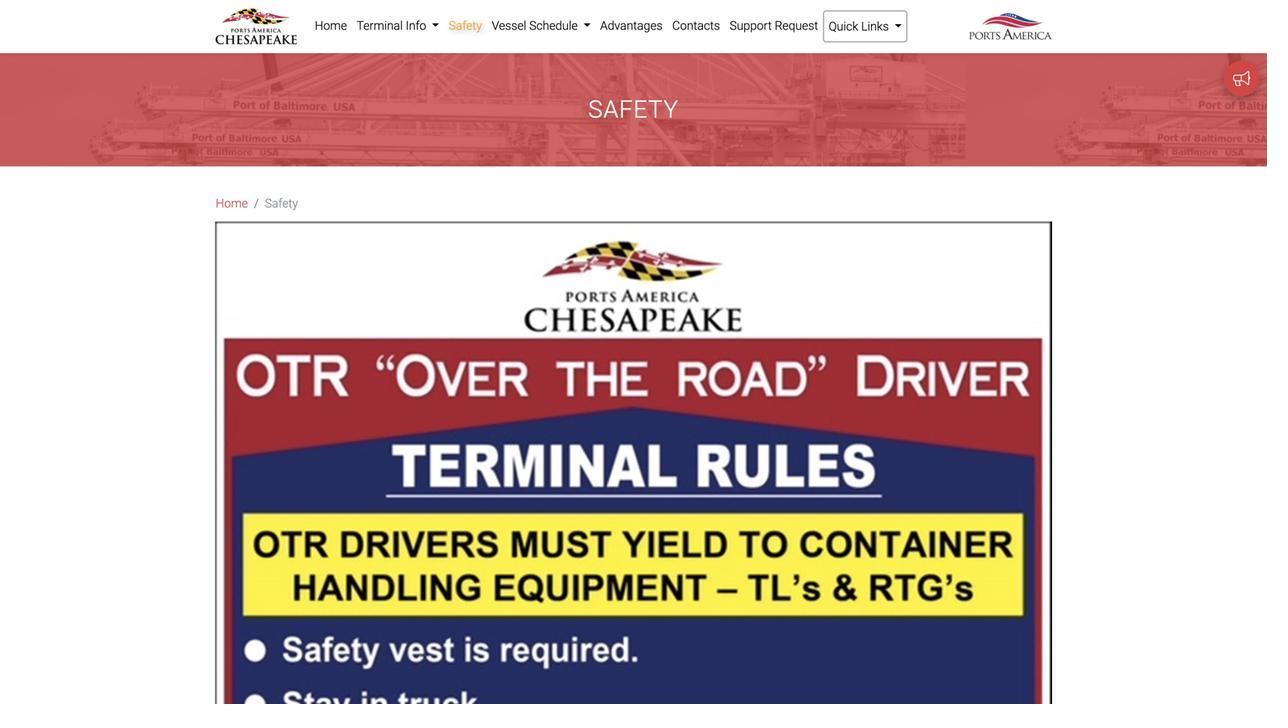 Task type: describe. For each thing, give the bounding box(es) containing it.
advantages link
[[596, 11, 668, 41]]

vessel
[[492, 18, 527, 33]]

vessel schedule link
[[487, 11, 596, 41]]

2 vertical spatial safety
[[265, 196, 298, 210]]

advantages
[[600, 18, 663, 33]]

quick links
[[829, 19, 892, 34]]

request
[[775, 18, 819, 33]]

vessel schedule
[[492, 18, 581, 33]]

links
[[862, 19, 889, 34]]

schedule
[[529, 18, 578, 33]]

quick
[[829, 19, 859, 34]]

contacts
[[673, 18, 720, 33]]

otr driver terminal rules image
[[215, 221, 1053, 704]]



Task type: locate. For each thing, give the bounding box(es) containing it.
1 vertical spatial home
[[216, 196, 248, 210]]

2 horizontal spatial safety
[[589, 95, 679, 124]]

terminal info link
[[352, 11, 444, 41]]

info
[[406, 18, 427, 33]]

1 horizontal spatial safety
[[449, 18, 482, 33]]

terminal info
[[357, 18, 429, 33]]

safety inside safety "link"
[[449, 18, 482, 33]]

safety link
[[444, 11, 487, 41]]

home link
[[310, 11, 352, 41], [216, 194, 248, 212]]

home
[[315, 18, 347, 33], [216, 196, 248, 210]]

0 vertical spatial home link
[[310, 11, 352, 41]]

safety
[[449, 18, 482, 33], [589, 95, 679, 124], [265, 196, 298, 210]]

0 horizontal spatial home
[[216, 196, 248, 210]]

quick links link
[[823, 11, 908, 42]]

support
[[730, 18, 772, 33]]

0 horizontal spatial safety
[[265, 196, 298, 210]]

support request link
[[725, 11, 823, 41]]

0 vertical spatial safety
[[449, 18, 482, 33]]

support request
[[730, 18, 819, 33]]

terminal
[[357, 18, 403, 33]]

contacts link
[[668, 11, 725, 41]]

1 vertical spatial home link
[[216, 194, 248, 212]]

1 vertical spatial safety
[[589, 95, 679, 124]]

1 horizontal spatial home
[[315, 18, 347, 33]]

0 vertical spatial home
[[315, 18, 347, 33]]

0 horizontal spatial home link
[[216, 194, 248, 212]]

1 horizontal spatial home link
[[310, 11, 352, 41]]



Task type: vqa. For each thing, say whether or not it's contained in the screenshot.
Watch video link on the left of page
no



